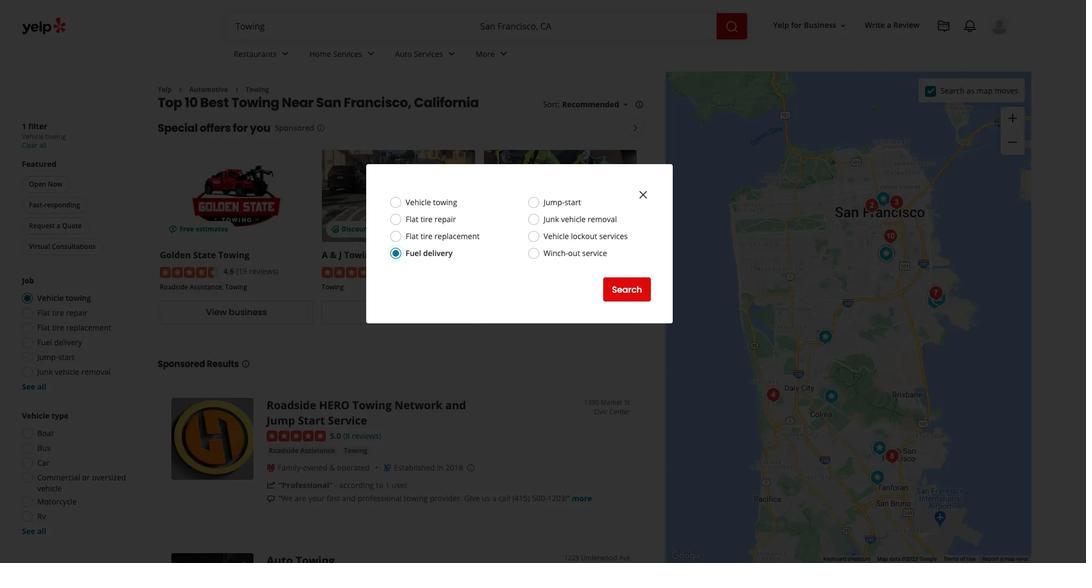 Task type: describe. For each thing, give the bounding box(es) containing it.
fuel inside search dialog
[[406, 248, 421, 258]]

winch-out service
[[544, 248, 607, 258]]

business
[[229, 306, 267, 319]]

discounts
[[342, 225, 374, 234]]

junk inside option group
[[37, 367, 53, 377]]

moves
[[995, 85, 1019, 96]]

fly towing image
[[867, 467, 889, 489]]

towing down the (19
[[225, 282, 247, 292]]

5 star rating image
[[267, 431, 326, 442]]

4.6 (19 reviews)
[[223, 266, 279, 277]]

network collision image
[[821, 386, 843, 408]]

option group containing vehicle type
[[19, 411, 136, 537]]

1203!"
[[548, 494, 570, 504]]

2 free estimates from the left
[[504, 225, 552, 234]]

towing button
[[342, 446, 370, 457]]

1 vertical spatial vehicle
[[55, 367, 79, 377]]

a right us
[[492, 494, 497, 504]]

5.0 link
[[330, 430, 341, 442]]

0 horizontal spatial junk vehicle removal
[[37, 367, 111, 377]]

2 estimates from the left
[[520, 225, 552, 234]]

hero
[[319, 398, 350, 413]]

search image
[[725, 20, 739, 33]]

golden state towing image
[[869, 438, 891, 459]]

towing inside roadside hero towing network and jump start service
[[353, 398, 392, 413]]

are
[[295, 494, 307, 504]]

quote
[[62, 221, 82, 231]]

towing left winch-
[[511, 249, 543, 261]]

flat tire repair inside option group
[[37, 308, 88, 318]]

you
[[250, 121, 271, 136]]

1 estimates from the left
[[196, 225, 228, 234]]

1 vertical spatial &
[[330, 463, 335, 473]]

replacement inside search dialog
[[435, 231, 480, 242]]

provider.
[[430, 494, 462, 504]]

1 horizontal spatial 1
[[385, 481, 390, 491]]

restaurants link
[[225, 39, 301, 71]]

jump- inside option group
[[37, 352, 58, 363]]

a & j towing
[[322, 249, 376, 261]]

auto express towing and recovery image
[[926, 283, 947, 305]]

civic
[[594, 407, 608, 417]]

st
[[624, 398, 630, 407]]

available
[[376, 225, 405, 234]]

bob jr's towing image
[[882, 446, 904, 468]]

services for home services
[[333, 49, 362, 59]]

1229 underwood ave
[[564, 554, 630, 563]]

all inside 1 filter vehicle towing clear all
[[39, 141, 46, 150]]

your
[[309, 494, 325, 504]]

"professional"
[[279, 481, 333, 491]]

1229
[[564, 554, 580, 563]]

results
[[207, 358, 239, 371]]

discounts available
[[342, 225, 405, 234]]

family-owned & operated
[[278, 463, 370, 473]]

a
[[322, 249, 328, 261]]

yelp for yelp link
[[158, 85, 172, 94]]

keyboard
[[824, 556, 847, 563]]

car
[[37, 458, 49, 468]]

google image
[[669, 549, 705, 564]]

sponsored for sponsored results
[[158, 358, 205, 371]]

towing down 4.2 star rating "image"
[[322, 282, 344, 292]]

featured group
[[20, 159, 136, 257]]

0 vertical spatial &
[[330, 249, 337, 261]]

jerry's recovery & transport image
[[876, 243, 898, 265]]

wilmars towing and transport image
[[880, 226, 902, 248]]

keyboard shortcuts
[[824, 556, 871, 563]]

fast-responding button
[[22, 197, 87, 214]]

towing inside button
[[344, 447, 368, 456]]

"professional" - according to 1 user
[[279, 481, 408, 491]]

home services link
[[301, 39, 386, 71]]

now
[[48, 180, 62, 189]]

a for report
[[1000, 556, 1003, 563]]

1 free estimates from the left
[[180, 225, 228, 234]]

data
[[890, 556, 901, 563]]

close image
[[637, 188, 650, 201]]

free estimates link for golden state towing
[[160, 150, 313, 242]]

responding
[[44, 200, 80, 210]]

repair inside option group
[[66, 308, 88, 318]]

fast-responding
[[29, 200, 80, 210]]

filter
[[28, 121, 47, 131]]

vehicle inside search dialog
[[561, 214, 586, 225]]

zoom out image
[[1007, 136, 1020, 149]]

1 free from the left
[[180, 225, 194, 234]]

bus
[[37, 443, 51, 453]]

16 family owned v2 image
[[267, 464, 275, 473]]

user
[[392, 481, 408, 491]]

out
[[568, 248, 580, 258]]

discounts available link
[[322, 150, 475, 242]]

underwood
[[581, 554, 618, 563]]

yelp link
[[158, 85, 172, 94]]

shortcuts
[[848, 556, 871, 563]]

view
[[206, 306, 227, 319]]

terms
[[944, 556, 959, 563]]

-
[[335, 481, 337, 491]]

state
[[193, 249, 216, 261]]

500-
[[532, 494, 548, 504]]

see all for rv
[[22, 526, 47, 537]]

1 vertical spatial roadside hero towing network and jump start service image
[[171, 398, 254, 480]]

virtual consultations
[[29, 242, 96, 251]]

search for search as map moves
[[941, 85, 965, 96]]

roadside for roadside assistance, towing
[[160, 282, 188, 292]]

special offers for you
[[158, 121, 271, 136]]

map data ©2023 google
[[878, 556, 937, 563]]

keyboard shortcuts button
[[824, 556, 871, 564]]

4.2 star rating image
[[322, 267, 381, 278]]

roadside for roadside hero towing network and jump start service
[[267, 398, 316, 413]]

fuel delivery inside option group
[[37, 337, 82, 348]]

error
[[1017, 556, 1029, 563]]

1 vertical spatial reviews)
[[352, 431, 381, 441]]

free estimates link for hulks towing
[[484, 150, 637, 242]]

2018
[[446, 463, 463, 473]]

more link
[[572, 494, 592, 504]]

jump-start inside option group
[[37, 352, 75, 363]]

zoom in image
[[1007, 112, 1020, 125]]

clear
[[22, 141, 38, 150]]

according
[[339, 481, 374, 491]]

boat
[[37, 428, 54, 439]]

sponsored for sponsored
[[275, 123, 314, 133]]

write a review link
[[861, 16, 924, 35]]

jump start hero image
[[763, 384, 785, 406]]

hulks towing
[[484, 249, 543, 261]]

give
[[464, 494, 480, 504]]

map for moves
[[977, 85, 993, 96]]

established
[[394, 463, 435, 473]]

vehicle inside 1 filter vehicle towing clear all
[[22, 132, 44, 141]]

established in 2018
[[394, 463, 463, 473]]

1 vertical spatial 16 info v2 image
[[241, 360, 250, 368]]

request a quote
[[29, 221, 82, 231]]

service
[[328, 413, 367, 428]]

vehicle lockout services
[[544, 231, 628, 242]]

open
[[29, 180, 46, 189]]

see for junk vehicle removal
[[22, 382, 35, 392]]

16 free estimates v2 image
[[169, 225, 177, 234]]

as
[[967, 85, 975, 96]]

projects image
[[938, 20, 951, 33]]

0 vertical spatial 16 info v2 image
[[635, 100, 644, 109]]

assistance
[[300, 447, 335, 456]]

roadside hero towing network and jump start service
[[267, 398, 466, 428]]

top 10 best towing near san francisco, california
[[158, 94, 479, 112]]

16 info v2 image
[[317, 124, 325, 133]]

1 inside 1 filter vehicle towing clear all
[[22, 121, 26, 131]]

4.6 star rating image
[[160, 267, 219, 278]]

auto
[[395, 49, 412, 59]]

1390
[[584, 398, 599, 407]]

map for error
[[1005, 556, 1016, 563]]

type
[[52, 411, 69, 421]]

16 chevron right v2 image
[[176, 85, 185, 94]]

16 chevron down v2 image
[[839, 21, 848, 30]]

service
[[582, 248, 607, 258]]



Task type: vqa. For each thing, say whether or not it's contained in the screenshot.
the San
yes



Task type: locate. For each thing, give the bounding box(es) containing it.
0 vertical spatial vehicle towing
[[406, 197, 457, 208]]

services right auto
[[414, 49, 443, 59]]

jerry's recovery & transport image
[[876, 243, 898, 265]]

1 vertical spatial all
[[37, 382, 47, 392]]

1 vertical spatial replacement
[[66, 323, 111, 333]]

1 horizontal spatial search
[[941, 85, 965, 96]]

1 horizontal spatial fuel
[[406, 248, 421, 258]]

0 vertical spatial yelp
[[774, 20, 789, 30]]

winch-
[[544, 248, 568, 258]]

golden state towing link
[[160, 249, 250, 261]]

roadside hero towing network and jump start service image
[[873, 188, 895, 210], [171, 398, 254, 480]]

2 see from the top
[[22, 526, 35, 537]]

junk inside search dialog
[[544, 214, 559, 225]]

24 chevron down v2 image inside more link
[[497, 47, 510, 60]]

delivery inside option group
[[54, 337, 82, 348]]

replacement inside option group
[[66, 323, 111, 333]]

1 see from the top
[[22, 382, 35, 392]]

a right write
[[887, 20, 892, 30]]

24 chevron down v2 image right auto services
[[445, 47, 458, 60]]

in
[[437, 463, 444, 473]]

see all for junk vehicle removal
[[22, 382, 47, 392]]

24 chevron down v2 image inside the auto services link
[[445, 47, 458, 60]]

0 horizontal spatial vehicle towing
[[37, 293, 91, 303]]

option group containing job
[[19, 275, 136, 393]]

start inside option group
[[58, 352, 75, 363]]

repair inside search dialog
[[435, 214, 456, 225]]

1 horizontal spatial jump-
[[544, 197, 565, 208]]

0 vertical spatial reviews)
[[249, 266, 279, 277]]

view business
[[206, 306, 267, 319]]

towing up 4.6
[[218, 249, 250, 261]]

flat tire repair
[[406, 214, 456, 225], [37, 308, 88, 318]]

0 horizontal spatial free estimates
[[180, 225, 228, 234]]

vehicle inside commercial or oversized vehicle
[[37, 484, 62, 494]]

16 speech v2 image
[[267, 495, 275, 504]]

a for write
[[887, 20, 892, 30]]

0 vertical spatial vehicle
[[561, 214, 586, 225]]

write
[[865, 20, 885, 30]]

1 horizontal spatial repair
[[435, 214, 456, 225]]

0 vertical spatial for
[[791, 20, 802, 30]]

roadside assistance button
[[267, 446, 337, 457]]

fuel delivery inside search dialog
[[406, 248, 453, 258]]

0 horizontal spatial junk
[[37, 367, 53, 377]]

1 horizontal spatial and
[[446, 398, 466, 413]]

auto services link
[[386, 39, 467, 71]]

0 horizontal spatial services
[[333, 49, 362, 59]]

nelson's towing image
[[929, 288, 951, 310]]

(8
[[343, 431, 350, 441]]

vehicle down commercial
[[37, 484, 62, 494]]

vehicle
[[561, 214, 586, 225], [55, 367, 79, 377], [37, 484, 62, 494]]

1 horizontal spatial junk
[[544, 214, 559, 225]]

search as map moves
[[941, 85, 1019, 96]]

1 vertical spatial vehicle towing
[[37, 293, 91, 303]]

1 option group from the top
[[19, 275, 136, 393]]

business categories element
[[225, 39, 1010, 71]]

jump
[[267, 413, 295, 428]]

estimates up golden state towing
[[196, 225, 228, 234]]

0 horizontal spatial removal
[[81, 367, 111, 377]]

ave
[[619, 554, 630, 563]]

previous image
[[604, 122, 617, 135]]

jump-start
[[544, 197, 581, 208], [37, 352, 75, 363]]

towing up 4.2 star rating "image"
[[344, 249, 376, 261]]

yelp for yelp for business
[[774, 20, 789, 30]]

yelp left 16 chevron right v2 icon
[[158, 85, 172, 94]]

all
[[39, 141, 46, 150], [37, 382, 47, 392], [37, 526, 47, 537]]

roadside hero towing network and jump start service image inside the map region
[[873, 188, 895, 210]]

1 vertical spatial delivery
[[54, 337, 82, 348]]

fast
[[327, 494, 340, 504]]

0 vertical spatial delivery
[[423, 248, 453, 258]]

0 vertical spatial fuel
[[406, 248, 421, 258]]

free estimates up state
[[180, 225, 228, 234]]

1 vertical spatial and
[[342, 494, 356, 504]]

2 vertical spatial roadside
[[269, 447, 299, 456]]

map region
[[581, 46, 1087, 564]]

2 services from the left
[[414, 49, 443, 59]]

services
[[600, 231, 628, 242]]

1 horizontal spatial fuel delivery
[[406, 248, 453, 258]]

1 see all from the top
[[22, 382, 47, 392]]

1 horizontal spatial 24 chevron down v2 image
[[497, 47, 510, 60]]

1 vertical spatial start
[[58, 352, 75, 363]]

write a review
[[865, 20, 920, 30]]

vehicle
[[22, 132, 44, 141], [406, 197, 431, 208], [544, 231, 569, 242], [37, 293, 64, 303], [22, 411, 50, 421]]

1 24 chevron down v2 image from the left
[[279, 47, 292, 60]]

terms of use
[[944, 556, 976, 563]]

16 info v2 image right results
[[241, 360, 250, 368]]

1 services from the left
[[333, 49, 362, 59]]

fuel delivery
[[406, 248, 453, 258], [37, 337, 82, 348]]

golden state towing image
[[869, 438, 891, 459]]

1 horizontal spatial free estimates
[[504, 225, 552, 234]]

1 horizontal spatial reviews)
[[352, 431, 381, 441]]

towing inside 1 filter vehicle towing clear all
[[45, 132, 66, 141]]

1 horizontal spatial jump-start
[[544, 197, 581, 208]]

0 vertical spatial fuel delivery
[[406, 248, 453, 258]]

1 vertical spatial towing link
[[342, 446, 370, 457]]

1 vertical spatial see all button
[[22, 526, 47, 537]]

24 chevron down v2 image right restaurants
[[279, 47, 292, 60]]

1 left filter
[[22, 121, 26, 131]]

removal inside search dialog
[[588, 214, 617, 225]]

see all button for junk vehicle removal
[[22, 382, 47, 392]]

1 vertical spatial fuel
[[37, 337, 52, 348]]

0 vertical spatial jump-
[[544, 197, 565, 208]]

start inside search dialog
[[565, 197, 581, 208]]

1 horizontal spatial towing link
[[342, 446, 370, 457]]

hulks towing image
[[876, 243, 898, 265]]

1 vertical spatial yelp
[[158, 85, 172, 94]]

sponsored left results
[[158, 358, 205, 371]]

services
[[333, 49, 362, 59], [414, 49, 443, 59]]

2 free from the left
[[504, 225, 518, 234]]

san
[[316, 94, 341, 112]]

job
[[22, 275, 34, 286]]

1 horizontal spatial removal
[[588, 214, 617, 225]]

1 vertical spatial sponsored
[[158, 358, 205, 371]]

junk vehicle removal up lockout
[[544, 214, 617, 225]]

removal
[[588, 214, 617, 225], [81, 367, 111, 377]]

notifications image
[[964, 20, 977, 33]]

1 horizontal spatial sponsored
[[275, 123, 314, 133]]

1 horizontal spatial junk vehicle removal
[[544, 214, 617, 225]]

next image
[[629, 122, 643, 135]]

commercial
[[37, 473, 80, 483]]

0 vertical spatial roadside
[[160, 282, 188, 292]]

removal inside option group
[[81, 367, 111, 377]]

towing inside option group
[[66, 293, 91, 303]]

yelp
[[774, 20, 789, 30], [158, 85, 172, 94]]

2 vertical spatial all
[[37, 526, 47, 537]]

towing down (8 reviews) at left bottom
[[344, 447, 368, 456]]

24 chevron down v2 image for auto services
[[445, 47, 458, 60]]

vehicle up type
[[55, 367, 79, 377]]

0 horizontal spatial fuel
[[37, 337, 52, 348]]

2 24 chevron down v2 image from the left
[[364, 47, 378, 60]]

0 horizontal spatial search
[[612, 283, 642, 296]]

professional
[[358, 494, 402, 504]]

review
[[894, 20, 920, 30]]

roadside down 4.6 star rating image
[[160, 282, 188, 292]]

start
[[298, 413, 325, 428]]

of
[[961, 556, 966, 563]]

junk vehicle removal inside search dialog
[[544, 214, 617, 225]]

2 see all from the top
[[22, 526, 47, 537]]

1 horizontal spatial replacement
[[435, 231, 480, 242]]

1 free estimates link from the left
[[160, 150, 313, 242]]

auto towing image
[[924, 291, 946, 313]]

1 horizontal spatial vehicle towing
[[406, 197, 457, 208]]

and inside roadside hero towing network and jump start service
[[446, 398, 466, 413]]

1 vertical spatial junk vehicle removal
[[37, 367, 111, 377]]

0 vertical spatial search
[[941, 85, 965, 96]]

see all
[[22, 382, 47, 392], [22, 526, 47, 537]]

roberto's roadside rescue image
[[886, 192, 908, 214]]

1 vertical spatial for
[[233, 121, 248, 136]]

automotive
[[189, 85, 228, 94]]

"we
[[279, 494, 293, 504]]

0 horizontal spatial delivery
[[54, 337, 82, 348]]

map right as
[[977, 85, 993, 96]]

24 chevron down v2 image
[[279, 47, 292, 60], [364, 47, 378, 60]]

more link
[[467, 39, 519, 71]]

virtual
[[29, 242, 50, 251]]

all down 'rv'
[[37, 526, 47, 537]]

and for network
[[446, 398, 466, 413]]

map left the "error"
[[1005, 556, 1016, 563]]

california
[[414, 94, 479, 112]]

24 chevron down v2 image left auto
[[364, 47, 378, 60]]

1 vertical spatial fuel delivery
[[37, 337, 82, 348]]

option group
[[19, 275, 136, 393], [19, 411, 136, 537]]

commercial or oversized vehicle
[[37, 473, 126, 494]]

1 vertical spatial see all
[[22, 526, 47, 537]]

1 see all button from the top
[[22, 382, 47, 392]]

all up vehicle type
[[37, 382, 47, 392]]

rv
[[37, 512, 46, 522]]

(8 reviews) link
[[343, 430, 381, 442]]

jump- inside search dialog
[[544, 197, 565, 208]]

1 vertical spatial see
[[22, 526, 35, 537]]

roadside assistance
[[269, 447, 335, 456]]

for inside button
[[791, 20, 802, 30]]

towing link right 16 chevron right v2 image at the top left of the page
[[246, 85, 269, 94]]

roadside for roadside assistance
[[269, 447, 299, 456]]

sort:
[[543, 99, 560, 110]]

junk up vehicle type
[[37, 367, 53, 377]]

j
[[339, 249, 342, 261]]

more
[[476, 49, 495, 59]]

free right 16 free estimates v2 image
[[180, 225, 194, 234]]

and down "professional" - according to 1 user
[[342, 494, 356, 504]]

roadside assistance, towing
[[160, 282, 247, 292]]

0 horizontal spatial 16 info v2 image
[[241, 360, 250, 368]]

use
[[967, 556, 976, 563]]

1 vertical spatial roadside
[[267, 398, 316, 413]]

1 horizontal spatial services
[[414, 49, 443, 59]]

operated
[[337, 463, 370, 473]]

0 vertical spatial flat tire replacement
[[406, 231, 480, 242]]

1 horizontal spatial yelp
[[774, 20, 789, 30]]

for left the business
[[791, 20, 802, 30]]

center
[[610, 407, 630, 417]]

0 vertical spatial towing link
[[246, 85, 269, 94]]

a for request
[[57, 221, 60, 231]]

24 chevron down v2 image right more
[[497, 47, 510, 60]]

flat tire replacement inside option group
[[37, 323, 111, 333]]

24 chevron down v2 image for home services
[[364, 47, 378, 60]]

a right report
[[1000, 556, 1003, 563]]

24 chevron down v2 image inside home services link
[[364, 47, 378, 60]]

1 24 chevron down v2 image from the left
[[445, 47, 458, 60]]

flat tire repair inside search dialog
[[406, 214, 456, 225]]

2 24 chevron down v2 image from the left
[[497, 47, 510, 60]]

24 chevron down v2 image inside restaurants link
[[279, 47, 292, 60]]

1 vertical spatial flat tire repair
[[37, 308, 88, 318]]

1 vertical spatial search
[[612, 283, 642, 296]]

report a map error link
[[983, 556, 1029, 563]]

0 horizontal spatial 24 chevron down v2 image
[[445, 47, 458, 60]]

for left you
[[233, 121, 248, 136]]

1 horizontal spatial free estimates link
[[484, 150, 637, 242]]

free estimates link
[[160, 150, 313, 242], [484, 150, 637, 242]]

1 horizontal spatial map
[[1005, 556, 1016, 563]]

0 horizontal spatial fuel delivery
[[37, 337, 82, 348]]

16 info v2 image up next icon
[[635, 100, 644, 109]]

None search field
[[227, 13, 750, 39]]

search inside button
[[612, 283, 642, 296]]

0 horizontal spatial for
[[233, 121, 248, 136]]

vehicle up lockout
[[561, 214, 586, 225]]

0 vertical spatial removal
[[588, 214, 617, 225]]

see all button up vehicle type
[[22, 382, 47, 392]]

0 vertical spatial junk
[[544, 214, 559, 225]]

near
[[282, 94, 314, 112]]

fuel inside option group
[[37, 337, 52, 348]]

1 vertical spatial 1
[[385, 481, 390, 491]]

towing up you
[[231, 94, 279, 112]]

1 horizontal spatial 24 chevron down v2 image
[[364, 47, 378, 60]]

16 info v2 image
[[635, 100, 644, 109], [241, 360, 250, 368]]

a inside request a quote button
[[57, 221, 60, 231]]

1 horizontal spatial flat tire repair
[[406, 214, 456, 225]]

hulks towing image
[[876, 243, 898, 265]]

junk vehicle removal up type
[[37, 367, 111, 377]]

a & j towing image
[[815, 326, 837, 348]]

a & j towing image
[[815, 326, 837, 348]]

flat tire replacement inside search dialog
[[406, 231, 480, 242]]

see all button down 'rv'
[[22, 526, 47, 537]]

search dialog
[[0, 0, 1087, 564]]

0 horizontal spatial towing link
[[246, 85, 269, 94]]

&
[[330, 249, 337, 261], [330, 463, 335, 473]]

automotive link
[[189, 85, 228, 94]]

0 horizontal spatial sponsored
[[158, 358, 205, 371]]

vehicle towing inside option group
[[37, 293, 91, 303]]

a left quote on the left top
[[57, 221, 60, 231]]

16 chevron right v2 image
[[233, 85, 241, 94]]

5.0
[[330, 431, 341, 441]]

see for rv
[[22, 526, 35, 537]]

junk up winch-
[[544, 214, 559, 225]]

1 horizontal spatial delivery
[[423, 248, 453, 258]]

1 horizontal spatial flat tire replacement
[[406, 231, 480, 242]]

towing
[[246, 85, 269, 94], [231, 94, 279, 112], [218, 249, 250, 261], [344, 249, 376, 261], [511, 249, 543, 261], [225, 282, 247, 292], [322, 282, 344, 292], [353, 398, 392, 413], [344, 447, 368, 456]]

junk vehicle removal
[[544, 214, 617, 225], [37, 367, 111, 377]]

sponsored down near
[[275, 123, 314, 133]]

0 horizontal spatial roadside hero towing network and jump start service image
[[171, 398, 254, 480]]

assistance,
[[190, 282, 224, 292]]

roadside inside button
[[269, 447, 299, 456]]

home services
[[310, 49, 362, 59]]

24 chevron down v2 image
[[445, 47, 458, 60], [497, 47, 510, 60]]

see
[[22, 382, 35, 392], [22, 526, 35, 537]]

all for vehicle type
[[37, 526, 47, 537]]

reviews) up towing button
[[352, 431, 381, 441]]

1 vertical spatial junk
[[37, 367, 53, 377]]

free estimates up hulks towing link
[[504, 225, 552, 234]]

and for fast
[[342, 494, 356, 504]]

search for search
[[612, 283, 642, 296]]

towing inside search dialog
[[433, 197, 457, 208]]

2 option group from the top
[[19, 411, 136, 537]]

& right owned on the left of the page
[[330, 463, 335, 473]]

call
[[499, 494, 510, 504]]

towing right 16 chevron right v2 image at the top left of the page
[[246, 85, 269, 94]]

towing up service
[[353, 398, 392, 413]]

search
[[941, 85, 965, 96], [612, 283, 642, 296]]

consultations
[[52, 242, 96, 251]]

or
[[82, 473, 90, 483]]

open now
[[29, 180, 62, 189]]

yelp left the business
[[774, 20, 789, 30]]

2 see all button from the top
[[22, 526, 47, 537]]

delivery inside search dialog
[[423, 248, 453, 258]]

see all down 'rv'
[[22, 526, 47, 537]]

0 horizontal spatial flat tire replacement
[[37, 323, 111, 333]]

yelp for business
[[774, 20, 837, 30]]

0 vertical spatial option group
[[19, 275, 136, 393]]

services right the home
[[333, 49, 362, 59]]

roadside up jump
[[267, 398, 316, 413]]

0 vertical spatial replacement
[[435, 231, 480, 242]]

2 vertical spatial vehicle
[[37, 484, 62, 494]]

repair
[[435, 214, 456, 225], [66, 308, 88, 318]]

0 horizontal spatial reviews)
[[249, 266, 279, 277]]

auto services
[[395, 49, 443, 59]]

towing link for top 10 best towing near san francisco, california
[[246, 85, 269, 94]]

0 horizontal spatial flat tire repair
[[37, 308, 88, 318]]

1 horizontal spatial estimates
[[520, 225, 552, 234]]

1 vertical spatial jump-start
[[37, 352, 75, 363]]

group
[[1001, 107, 1025, 155]]

featured
[[22, 159, 57, 169]]

network
[[395, 398, 443, 413]]

user actions element
[[765, 14, 1025, 81]]

owned
[[303, 463, 328, 473]]

terms of use link
[[944, 556, 976, 563]]

us
[[482, 494, 490, 504]]

& left j
[[330, 249, 337, 261]]

1 vertical spatial repair
[[66, 308, 88, 318]]

a inside write a review link
[[887, 20, 892, 30]]

vasa's towing image
[[861, 195, 883, 217]]

towing link down (8 reviews) at left bottom
[[342, 446, 370, 457]]

search button
[[603, 278, 651, 302]]

1 horizontal spatial roadside hero towing network and jump start service image
[[873, 188, 895, 210]]

0 vertical spatial start
[[565, 197, 581, 208]]

all for job
[[37, 382, 47, 392]]

vehicle towing inside search dialog
[[406, 197, 457, 208]]

24 chevron down v2 image for restaurants
[[279, 47, 292, 60]]

all right "clear"
[[39, 141, 46, 150]]

free up hulks towing
[[504, 225, 518, 234]]

0 horizontal spatial estimates
[[196, 225, 228, 234]]

yelp inside button
[[774, 20, 789, 30]]

special
[[158, 121, 198, 136]]

see all button for rv
[[22, 526, 47, 537]]

see all up vehicle type
[[22, 382, 47, 392]]

0 horizontal spatial and
[[342, 494, 356, 504]]

16 established in v2 image
[[383, 464, 392, 473]]

24 chevron down v2 image for more
[[497, 47, 510, 60]]

home
[[310, 49, 331, 59]]

services for auto services
[[414, 49, 443, 59]]

reviews) right the (19
[[249, 266, 279, 277]]

16 discount available v2 image
[[331, 225, 339, 234]]

and
[[446, 398, 466, 413], [342, 494, 356, 504]]

2 free estimates link from the left
[[484, 150, 637, 242]]

a & j towing link
[[322, 249, 376, 261]]

towing link for 1390 market st
[[342, 446, 370, 457]]

0 horizontal spatial repair
[[66, 308, 88, 318]]

towing link
[[246, 85, 269, 94], [342, 446, 370, 457]]

info icon image
[[467, 464, 475, 472], [467, 464, 475, 472]]

16 trending v2 image
[[267, 482, 275, 490]]

roadside up family-
[[269, 447, 299, 456]]

junk
[[544, 214, 559, 225], [37, 367, 53, 377]]

and right network at the bottom left
[[446, 398, 466, 413]]

estimates up winch-
[[520, 225, 552, 234]]

roadside inside roadside hero towing network and jump start service
[[267, 398, 316, 413]]

jump-start inside search dialog
[[544, 197, 581, 208]]

report a map error
[[983, 556, 1029, 563]]

0 vertical spatial and
[[446, 398, 466, 413]]

clear all link
[[22, 141, 46, 150]]

0 vertical spatial flat tire repair
[[406, 214, 456, 225]]

1 right to
[[385, 481, 390, 491]]

(8 reviews)
[[343, 431, 381, 441]]



